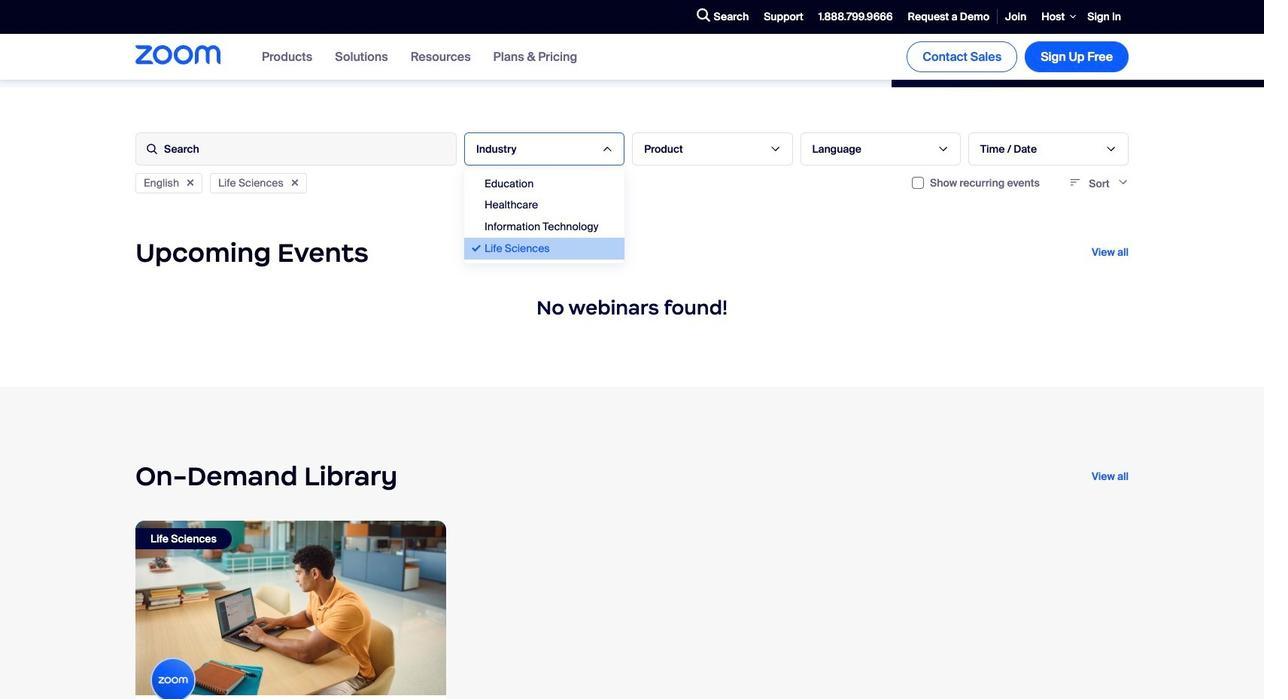 Task type: locate. For each thing, give the bounding box(es) containing it.
zoom logo image
[[135, 45, 221, 65]]

Search field
[[135, 132, 457, 165]]

search image
[[697, 9, 710, 22]]

None search field
[[642, 5, 693, 29]]



Task type: vqa. For each thing, say whether or not it's contained in the screenshot.
Zoom Webinar Team image
yes



Task type: describe. For each thing, give the bounding box(es) containing it.
72 hero_experiences_14 image
[[135, 521, 446, 696]]

zoom webinar team image
[[152, 660, 194, 699]]

search image
[[697, 9, 710, 22]]



